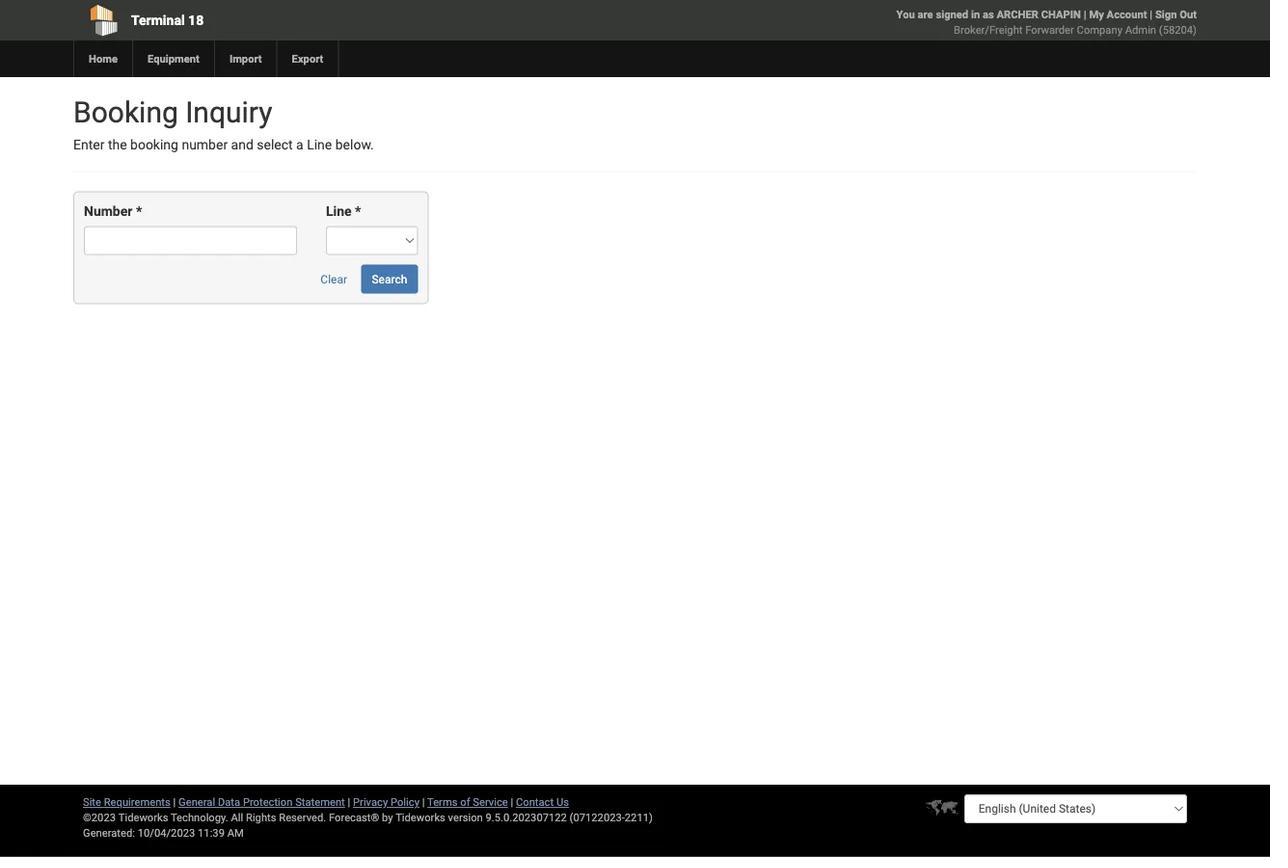 Task type: describe. For each thing, give the bounding box(es) containing it.
all
[[231, 812, 243, 824]]

policy
[[391, 796, 420, 809]]

| left the my
[[1084, 8, 1087, 21]]

of
[[460, 796, 470, 809]]

| left general
[[173, 796, 176, 809]]

general data protection statement link
[[179, 796, 345, 809]]

admin
[[1125, 24, 1156, 36]]

version
[[448, 812, 483, 824]]

rights
[[246, 812, 276, 824]]

©2023 tideworks
[[83, 812, 168, 824]]

you are signed in as archer chapin | my account | sign out broker/freight forwarder company admin (58204)
[[897, 8, 1197, 36]]

contact us link
[[516, 796, 569, 809]]

clear button
[[310, 265, 358, 294]]

9.5.0.202307122
[[486, 812, 567, 824]]

sign
[[1155, 8, 1177, 21]]

site requirements | general data protection statement | privacy policy | terms of service | contact us ©2023 tideworks technology. all rights reserved. forecast® by tideworks version 9.5.0.202307122 (07122023-2211) generated: 10/04/2023 11:39 am
[[83, 796, 653, 840]]

generated:
[[83, 827, 135, 840]]

you
[[897, 8, 915, 21]]

and
[[231, 137, 253, 153]]

import link
[[214, 41, 276, 77]]

terms of service link
[[427, 796, 508, 809]]

as
[[983, 8, 994, 21]]

search button
[[361, 265, 418, 294]]

general
[[179, 796, 215, 809]]

11:39
[[198, 827, 225, 840]]

(58204)
[[1159, 24, 1197, 36]]

forecast®
[[329, 812, 379, 824]]

technology.
[[171, 812, 228, 824]]

Number * text field
[[84, 226, 297, 255]]

terminal
[[131, 12, 185, 28]]

1 vertical spatial line
[[326, 203, 352, 219]]

2211)
[[625, 812, 653, 824]]

number *
[[84, 203, 142, 219]]

10/04/2023
[[138, 827, 195, 840]]

| up 9.5.0.202307122
[[511, 796, 513, 809]]

privacy
[[353, 796, 388, 809]]

chapin
[[1041, 8, 1081, 21]]

sign out link
[[1155, 8, 1197, 21]]

* for number *
[[136, 203, 142, 219]]

booking
[[130, 137, 178, 153]]

archer
[[997, 8, 1039, 21]]

inquiry
[[185, 95, 272, 129]]

data
[[218, 796, 240, 809]]

booking
[[73, 95, 178, 129]]

protection
[[243, 796, 293, 809]]

equipment
[[148, 53, 200, 65]]

clear
[[321, 272, 347, 286]]

(07122023-
[[570, 812, 625, 824]]



Task type: locate. For each thing, give the bounding box(es) containing it.
2 * from the left
[[355, 203, 361, 219]]

number
[[182, 137, 228, 153]]

| left sign
[[1150, 8, 1153, 21]]

account
[[1107, 8, 1147, 21]]

line up 'clear' in the top left of the page
[[326, 203, 352, 219]]

signed
[[936, 8, 968, 21]]

export link
[[276, 41, 338, 77]]

below.
[[335, 137, 374, 153]]

in
[[971, 8, 980, 21]]

privacy policy link
[[353, 796, 420, 809]]

terms
[[427, 796, 458, 809]]

* down below.
[[355, 203, 361, 219]]

|
[[1084, 8, 1087, 21], [1150, 8, 1153, 21], [173, 796, 176, 809], [348, 796, 350, 809], [422, 796, 425, 809], [511, 796, 513, 809]]

| up tideworks
[[422, 796, 425, 809]]

broker/freight
[[954, 24, 1023, 36]]

the
[[108, 137, 127, 153]]

*
[[136, 203, 142, 219], [355, 203, 361, 219]]

* for line *
[[355, 203, 361, 219]]

by
[[382, 812, 393, 824]]

equipment link
[[132, 41, 214, 77]]

company
[[1077, 24, 1123, 36]]

1 horizontal spatial *
[[355, 203, 361, 219]]

my account link
[[1089, 8, 1147, 21]]

us
[[556, 796, 569, 809]]

terminal 18
[[131, 12, 204, 28]]

am
[[227, 827, 244, 840]]

1 * from the left
[[136, 203, 142, 219]]

18
[[188, 12, 204, 28]]

service
[[473, 796, 508, 809]]

out
[[1180, 8, 1197, 21]]

tideworks
[[396, 812, 445, 824]]

line right a
[[307, 137, 332, 153]]

line
[[307, 137, 332, 153], [326, 203, 352, 219]]

booking inquiry enter the booking number and select a line below.
[[73, 95, 374, 153]]

export
[[292, 53, 323, 65]]

site
[[83, 796, 101, 809]]

home
[[89, 53, 118, 65]]

* right number
[[136, 203, 142, 219]]

0 vertical spatial line
[[307, 137, 332, 153]]

reserved.
[[279, 812, 326, 824]]

forwarder
[[1025, 24, 1074, 36]]

| up forecast®
[[348, 796, 350, 809]]

search
[[372, 272, 407, 286]]

line inside booking inquiry enter the booking number and select a line below.
[[307, 137, 332, 153]]

a
[[296, 137, 304, 153]]

requirements
[[104, 796, 171, 809]]

contact
[[516, 796, 554, 809]]

select
[[257, 137, 293, 153]]

my
[[1089, 8, 1104, 21]]

home link
[[73, 41, 132, 77]]

import
[[229, 53, 262, 65]]

terminal 18 link
[[73, 0, 525, 41]]

0 horizontal spatial *
[[136, 203, 142, 219]]

are
[[918, 8, 933, 21]]

line *
[[326, 203, 361, 219]]

enter
[[73, 137, 105, 153]]

statement
[[295, 796, 345, 809]]

site requirements link
[[83, 796, 171, 809]]

number
[[84, 203, 133, 219]]



Task type: vqa. For each thing, say whether or not it's contained in the screenshot.
Export
yes



